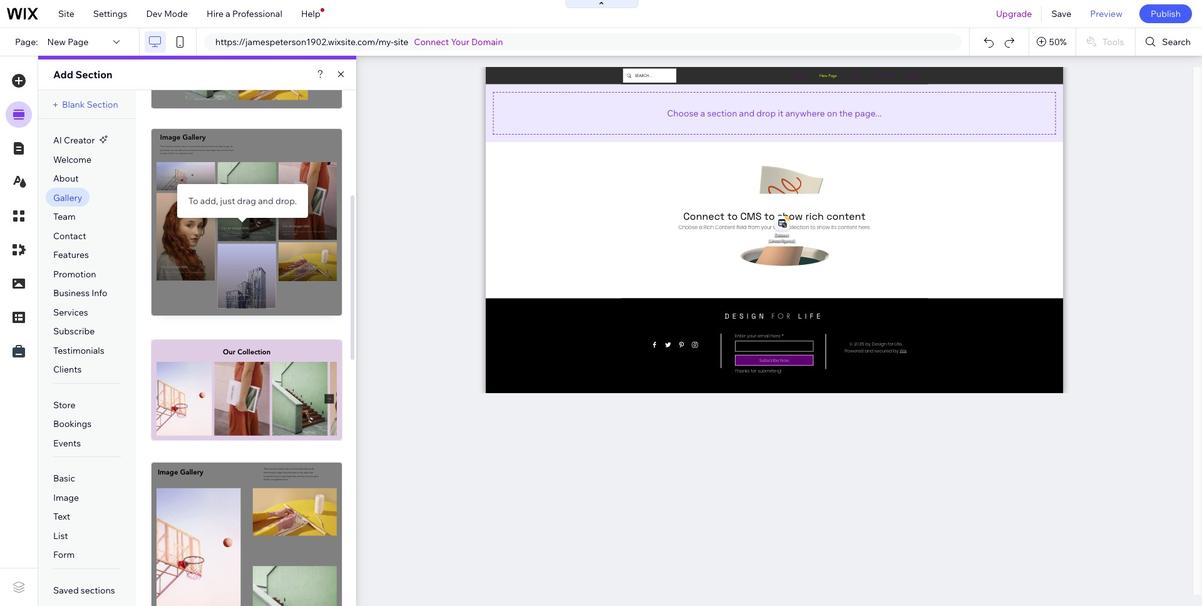 Task type: describe. For each thing, give the bounding box(es) containing it.
preview
[[1090, 8, 1123, 19]]

section for add section
[[75, 68, 112, 81]]

mode
[[164, 8, 188, 19]]

drag
[[237, 195, 256, 207]]

dev mode
[[146, 8, 188, 19]]

tools
[[1102, 36, 1124, 48]]

text
[[53, 511, 70, 522]]

just
[[220, 195, 235, 207]]

testimonials
[[53, 345, 104, 356]]

50%
[[1049, 36, 1067, 48]]

blank section
[[62, 99, 118, 110]]

on
[[827, 107, 837, 119]]

add section
[[53, 68, 112, 81]]

a for section
[[700, 107, 705, 119]]

contact
[[53, 230, 86, 241]]

search
[[1162, 36, 1191, 48]]

section
[[707, 107, 737, 119]]

choose
[[667, 107, 698, 119]]

about
[[53, 173, 79, 184]]

new
[[47, 36, 66, 48]]

https://jamespeterson1902.wixsite.com/my-site connect your domain
[[215, 36, 503, 48]]

section for blank section
[[87, 99, 118, 110]]

info
[[92, 287, 107, 299]]

upgrade
[[996, 8, 1032, 19]]

basic
[[53, 473, 75, 484]]

business info
[[53, 287, 107, 299]]

tools button
[[1076, 28, 1135, 56]]

promotion
[[53, 268, 96, 280]]

business
[[53, 287, 90, 299]]

subscribe
[[53, 326, 95, 337]]

page
[[68, 36, 89, 48]]

sections
[[81, 585, 115, 596]]

domain
[[471, 36, 503, 48]]

the
[[839, 107, 853, 119]]

1 horizontal spatial and
[[739, 107, 755, 119]]

0 horizontal spatial and
[[258, 195, 273, 207]]



Task type: locate. For each thing, give the bounding box(es) containing it.
save button
[[1042, 0, 1081, 28]]

section up blank section
[[75, 68, 112, 81]]

0 vertical spatial section
[[75, 68, 112, 81]]

services
[[53, 307, 88, 318]]

a for professional
[[226, 8, 230, 19]]

0 horizontal spatial a
[[226, 8, 230, 19]]

site
[[58, 8, 74, 19]]

1 horizontal spatial a
[[700, 107, 705, 119]]

add
[[53, 68, 73, 81]]

https://jamespeterson1902.wixsite.com/my-
[[215, 36, 394, 48]]

drop.
[[275, 195, 297, 207]]

hire a professional
[[207, 8, 282, 19]]

professional
[[232, 8, 282, 19]]

1 vertical spatial section
[[87, 99, 118, 110]]

save
[[1051, 8, 1071, 19]]

1 vertical spatial a
[[700, 107, 705, 119]]

ai creator
[[53, 135, 95, 146]]

site
[[394, 36, 408, 48]]

search button
[[1136, 28, 1202, 56]]

page...
[[855, 107, 882, 119]]

creator
[[64, 135, 95, 146]]

and
[[739, 107, 755, 119], [258, 195, 273, 207]]

saved
[[53, 585, 79, 596]]

list
[[53, 530, 68, 541]]

features
[[53, 249, 89, 261]]

anywhere
[[785, 107, 825, 119]]

section
[[75, 68, 112, 81], [87, 99, 118, 110]]

dev
[[146, 8, 162, 19]]

0 vertical spatial and
[[739, 107, 755, 119]]

to add, just drag and drop.
[[188, 195, 297, 207]]

1 vertical spatial and
[[258, 195, 273, 207]]

blank
[[62, 99, 85, 110]]

add,
[[200, 195, 218, 207]]

it
[[778, 107, 783, 119]]

0 vertical spatial a
[[226, 8, 230, 19]]

bookings
[[53, 418, 92, 430]]

publish
[[1151, 8, 1181, 19]]

connect
[[414, 36, 449, 48]]

welcome
[[53, 154, 91, 165]]

preview button
[[1081, 0, 1132, 28]]

section right blank
[[87, 99, 118, 110]]

help
[[301, 8, 320, 19]]

settings
[[93, 8, 127, 19]]

form
[[53, 549, 75, 561]]

team
[[53, 211, 76, 222]]

image
[[53, 492, 79, 503]]

and left drop
[[739, 107, 755, 119]]

ai
[[53, 135, 62, 146]]

your
[[451, 36, 469, 48]]

hire
[[207, 8, 224, 19]]

saved sections
[[53, 585, 115, 596]]

choose a section and drop it anywhere on the page...
[[667, 107, 882, 119]]

to
[[188, 195, 198, 207]]

gallery
[[53, 192, 82, 203]]

drop
[[757, 107, 776, 119]]

store
[[53, 399, 75, 411]]

publish button
[[1139, 4, 1192, 23]]

50% button
[[1029, 28, 1076, 56]]

new page
[[47, 36, 89, 48]]

a right hire
[[226, 8, 230, 19]]

a left 'section'
[[700, 107, 705, 119]]

events
[[53, 437, 81, 449]]

a
[[226, 8, 230, 19], [700, 107, 705, 119]]

and right drag at top
[[258, 195, 273, 207]]

clients
[[53, 364, 82, 375]]



Task type: vqa. For each thing, say whether or not it's contained in the screenshot.
Wix
no



